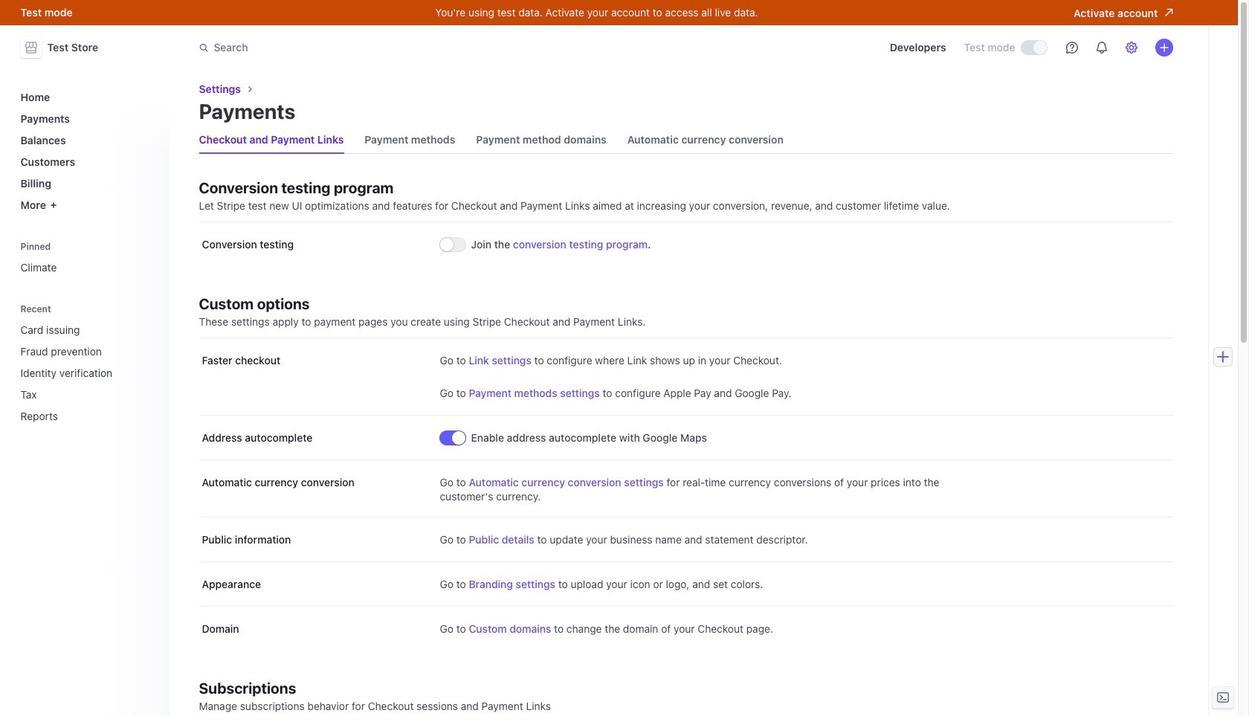 Task type: describe. For each thing, give the bounding box(es) containing it.
help image
[[1066, 42, 1078, 54]]

edit pins image
[[145, 242, 154, 251]]

settings image
[[1126, 42, 1138, 54]]

Search text field
[[190, 34, 610, 61]]

core navigation links element
[[15, 85, 160, 217]]

pinned element
[[15, 236, 160, 280]]

clear history image
[[145, 305, 154, 313]]

1 recent element from the top
[[15, 299, 160, 428]]



Task type: vqa. For each thing, say whether or not it's contained in the screenshot.
— Link to the right
no



Task type: locate. For each thing, give the bounding box(es) containing it.
Test mode checkbox
[[1022, 41, 1047, 54]]

None search field
[[190, 34, 610, 61]]

tab list
[[199, 126, 1173, 154]]

recent element
[[15, 299, 160, 428], [15, 318, 160, 428]]

notifications image
[[1096, 42, 1108, 54]]

2 recent element from the top
[[15, 318, 160, 428]]



